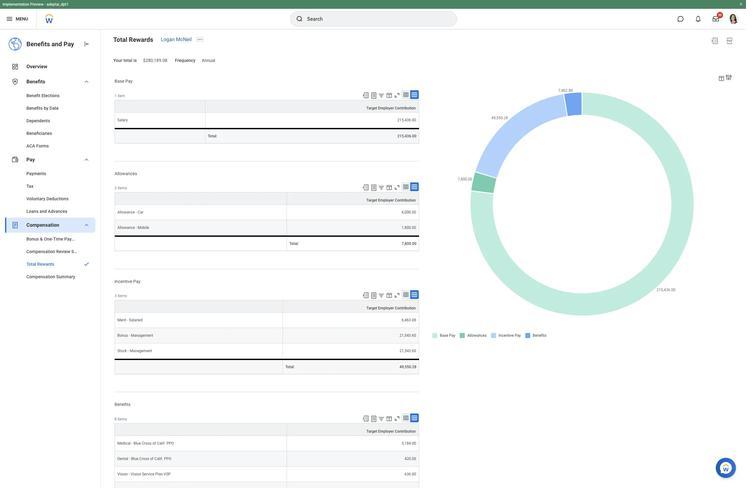 Task type: locate. For each thing, give the bounding box(es) containing it.
click to view/edit grid preferences image
[[386, 184, 393, 191], [386, 292, 393, 299], [386, 416, 393, 423]]

row containing allowance - car
[[115, 205, 419, 221]]

1 vertical spatial blue
[[131, 457, 138, 462]]

allowance left car
[[117, 210, 135, 215]]

1 vertical spatial cell
[[115, 236, 287, 251]]

1 target employer contribution row from the top
[[115, 100, 419, 113]]

- for allowance - mobile
[[136, 226, 137, 230]]

4 row from the top
[[115, 221, 419, 236]]

benefit
[[26, 93, 40, 98]]

5 row from the top
[[115, 236, 419, 251]]

export to excel image for base pay
[[363, 92, 369, 99]]

30 button
[[709, 12, 724, 26]]

target employer contribution row
[[115, 100, 419, 113], [115, 193, 419, 205], [115, 301, 419, 313], [115, 424, 419, 437]]

item
[[118, 94, 125, 98]]

target for benefits
[[367, 430, 377, 434]]

dependents
[[26, 118, 50, 123]]

compensation
[[26, 222, 59, 228], [26, 249, 55, 254], [26, 275, 55, 280]]

- for dental - blue cross of calif. ppo
[[129, 457, 130, 462]]

9 row from the top
[[115, 359, 419, 375]]

logan mcneil link
[[161, 37, 192, 43]]

payments up statement
[[64, 237, 84, 242]]

0 vertical spatial cross
[[142, 442, 152, 446]]

ppo for dental - blue cross of calif. ppo
[[164, 457, 171, 462]]

target employer contribution
[[367, 106, 416, 110], [367, 199, 416, 203], [367, 306, 416, 311], [367, 430, 416, 434]]

- left car
[[136, 210, 137, 215]]

total: for 7,800.00
[[290, 242, 299, 246]]

target employer contribution for base pay
[[367, 106, 416, 110]]

bonus left &
[[26, 237, 39, 242]]

2 row from the top
[[115, 128, 419, 143]]

4 employer from the top
[[378, 430, 394, 434]]

target employer contribution down fullscreen icon at the bottom right of page
[[367, 430, 416, 434]]

- right medical
[[132, 442, 133, 446]]

2 vertical spatial compensation
[[26, 275, 55, 280]]

- right preview
[[44, 2, 46, 7]]

2 allowance from the top
[[117, 226, 135, 230]]

loans and advances link
[[5, 205, 95, 218]]

- down merit - salaried
[[129, 334, 130, 338]]

2 expand table image from the top
[[412, 415, 418, 422]]

select to filter grid data image
[[378, 92, 385, 99], [378, 185, 385, 191]]

1 target employer contribution from the top
[[367, 106, 416, 110]]

2 click to view/edit grid preferences image from the top
[[386, 292, 393, 299]]

1 21,543.60 from the top
[[400, 334, 416, 338]]

1 vertical spatial compensation
[[26, 249, 55, 254]]

1 vertical spatial select to filter grid data image
[[378, 185, 385, 191]]

pay element
[[5, 168, 95, 218]]

compensation down total rewards link on the left bottom
[[26, 275, 55, 280]]

target employer contribution row for allowances
[[115, 193, 419, 205]]

- right stock
[[128, 349, 129, 354]]

allowance down "allowance - car"
[[117, 226, 135, 230]]

0 vertical spatial table image
[[403, 91, 409, 98]]

1 export to worksheets image from the top
[[370, 184, 378, 192]]

dependents link
[[5, 115, 95, 127]]

of up "dental - blue cross of calif. ppo"
[[153, 442, 156, 446]]

total rewards
[[113, 36, 153, 43], [26, 262, 54, 267]]

incentive pay
[[115, 279, 141, 284]]

1 select to filter grid data image from the top
[[378, 92, 385, 99]]

benefits and pay
[[26, 40, 74, 48]]

pay inside 'dropdown button'
[[26, 157, 35, 163]]

1 chevron down small image from the top
[[83, 78, 90, 86]]

table image up 6,463.08
[[403, 292, 409, 298]]

management down bonus - management
[[130, 349, 152, 354]]

inbox large image
[[713, 16, 719, 22]]

row containing stock - management
[[115, 344, 419, 359]]

215,436.00 for salary
[[398, 118, 416, 122]]

2 vertical spatial table image
[[403, 292, 409, 298]]

2 vertical spatial click to view/edit grid preferences image
[[386, 416, 393, 423]]

1 vertical spatial expand table image
[[412, 415, 418, 422]]

compensation review statement link
[[5, 246, 95, 258]]

time
[[53, 237, 63, 242]]

bonus
[[26, 237, 39, 242], [117, 334, 128, 338]]

target employer contribution button
[[205, 100, 419, 112], [287, 193, 419, 205], [283, 301, 419, 313], [287, 424, 419, 436]]

1 horizontal spatial bonus
[[117, 334, 128, 338]]

pay button
[[5, 152, 95, 168]]

of for medical - blue cross of calif. ppo
[[153, 442, 156, 446]]

bonus inside bonus & one-time payments link
[[26, 237, 39, 242]]

benefits image
[[11, 78, 19, 86]]

base pay
[[115, 79, 133, 84]]

1 expand table image from the top
[[412, 91, 418, 98]]

420.00
[[405, 457, 416, 462]]

1 compensation from the top
[[26, 222, 59, 228]]

2 items from the top
[[118, 294, 127, 299]]

1 cell from the top
[[115, 128, 205, 143]]

2 toolbar from the top
[[360, 183, 419, 193]]

statement
[[71, 249, 92, 254]]

deductions
[[46, 196, 69, 202]]

1 vertical spatial export to worksheets image
[[370, 292, 378, 300]]

blue right medical
[[134, 442, 141, 446]]

0 vertical spatial ppo
[[167, 442, 174, 446]]

click to view/edit grid preferences image for allowances
[[386, 184, 393, 191]]

0 vertical spatial fullscreen image
[[394, 92, 401, 99]]

total rewards up compensation summary "link"
[[26, 262, 54, 267]]

items right 8
[[118, 418, 127, 422]]

compensation down &
[[26, 249, 55, 254]]

1 vertical spatial total rewards
[[26, 262, 54, 267]]

3 row from the top
[[115, 205, 419, 221]]

21,543.60 up "49,550.28"
[[400, 349, 416, 354]]

2 chevron down small image from the top
[[83, 222, 90, 229]]

navigation pane region
[[0, 29, 101, 489]]

payments inside payments link
[[26, 171, 46, 176]]

compensation summary
[[26, 275, 75, 280]]

0 vertical spatial chevron down small image
[[83, 78, 90, 86]]

8 row from the top
[[115, 344, 419, 359]]

4 toolbar from the top
[[360, 414, 419, 424]]

0 vertical spatial total
[[113, 36, 127, 43]]

fullscreen image for incentive
[[394, 292, 401, 299]]

3 target from the top
[[367, 306, 377, 311]]

table image for base
[[403, 91, 409, 98]]

expand table image right click to view/edit grid preferences image
[[412, 91, 418, 98]]

total rewards up 'is'
[[113, 36, 153, 43]]

2 cell from the top
[[115, 236, 287, 251]]

0 vertical spatial total rewards
[[113, 36, 153, 43]]

benefits button
[[5, 74, 95, 89]]

- right dental
[[129, 457, 130, 462]]

10 row from the top
[[115, 437, 419, 452]]

1 allowance from the top
[[117, 210, 135, 215]]

target
[[367, 106, 377, 110], [367, 199, 377, 203], [367, 306, 377, 311], [367, 430, 377, 434]]

cell
[[115, 128, 205, 143], [115, 236, 287, 251], [115, 359, 283, 375]]

benefits up benefit
[[26, 79, 45, 85]]

3 table image from the top
[[403, 292, 409, 298]]

target for incentive pay
[[367, 306, 377, 311]]

calif.
[[157, 442, 166, 446], [155, 457, 163, 462]]

target for base pay
[[367, 106, 377, 110]]

2 vertical spatial export to worksheets image
[[370, 416, 378, 423]]

vision left service
[[131, 473, 141, 477]]

2 export to worksheets image from the top
[[370, 292, 378, 300]]

0 vertical spatial of
[[153, 442, 156, 446]]

of for dental - blue cross of calif. ppo
[[150, 457, 154, 462]]

ppo up vsp
[[164, 457, 171, 462]]

blue
[[134, 442, 141, 446], [131, 457, 138, 462]]

0 horizontal spatial vision
[[117, 473, 128, 477]]

0 horizontal spatial total rewards
[[26, 262, 54, 267]]

1 vertical spatial total
[[26, 262, 36, 267]]

logan
[[161, 37, 175, 43]]

row
[[115, 113, 419, 128], [115, 128, 419, 143], [115, 205, 419, 221], [115, 221, 419, 236], [115, 236, 419, 251], [115, 313, 419, 329], [115, 329, 419, 344], [115, 344, 419, 359], [115, 359, 419, 375], [115, 437, 419, 452], [115, 452, 419, 467], [115, 467, 419, 483], [115, 483, 419, 489]]

ppo up "dental - blue cross of calif. ppo"
[[167, 442, 174, 446]]

12 row from the top
[[115, 467, 419, 483]]

2 compensation from the top
[[26, 249, 55, 254]]

1 fullscreen image from the top
[[394, 92, 401, 99]]

3 items
[[115, 294, 127, 299]]

chevron down small image inside compensation dropdown button
[[83, 222, 90, 229]]

is
[[133, 58, 137, 63]]

21,543.60 down 6,463.08
[[400, 334, 416, 338]]

1 vertical spatial table image
[[403, 184, 409, 190]]

benefits
[[26, 40, 50, 48], [26, 79, 45, 85], [26, 106, 43, 111], [115, 403, 131, 408]]

4 target from the top
[[367, 430, 377, 434]]

compensation element
[[5, 233, 95, 283]]

expand table image up 6,463.08
[[412, 292, 418, 298]]

expand table image for benefits
[[412, 415, 418, 422]]

voluntary
[[26, 196, 45, 202]]

allowance
[[117, 210, 135, 215], [117, 226, 135, 230]]

target employer contribution button for allowances
[[287, 193, 419, 205]]

1 horizontal spatial total
[[113, 36, 127, 43]]

table image
[[403, 415, 409, 422]]

table image right click to view/edit grid preferences image
[[403, 91, 409, 98]]

1 vertical spatial bonus
[[117, 334, 128, 338]]

pay left transformation import image
[[64, 40, 74, 48]]

summary
[[56, 275, 75, 280]]

service
[[142, 473, 154, 477]]

chevron down small image
[[83, 78, 90, 86], [83, 222, 90, 229]]

row containing medical - blue cross of calif. ppo
[[115, 437, 419, 452]]

compensation inside dropdown button
[[26, 222, 59, 228]]

3 target employer contribution row from the top
[[115, 301, 419, 313]]

1 toolbar from the top
[[360, 90, 419, 100]]

2 target employer contribution from the top
[[367, 199, 416, 203]]

base
[[115, 79, 124, 84]]

- right merit in the left bottom of the page
[[127, 318, 128, 323]]

cross for medical
[[142, 442, 152, 446]]

export to worksheets image for allowances
[[370, 184, 378, 192]]

0 horizontal spatial rewards
[[37, 262, 54, 267]]

0 horizontal spatial and
[[40, 209, 47, 214]]

fullscreen image
[[394, 92, 401, 99], [394, 184, 401, 191], [394, 292, 401, 299]]

calif. up "dental - blue cross of calif. ppo"
[[157, 442, 166, 446]]

7 row from the top
[[115, 329, 419, 344]]

1 vertical spatial expand table image
[[412, 184, 418, 190]]

0 vertical spatial select to filter grid data image
[[378, 92, 385, 99]]

chevron down small image for compensation
[[83, 222, 90, 229]]

0 vertical spatial payments
[[26, 171, 46, 176]]

4 target employer contribution row from the top
[[115, 424, 419, 437]]

incentive
[[115, 279, 132, 284]]

0 vertical spatial management
[[131, 334, 153, 338]]

2 target from the top
[[367, 199, 377, 203]]

items
[[118, 186, 127, 191], [118, 294, 127, 299], [118, 418, 127, 422]]

export to excel image for allowances
[[363, 184, 369, 191]]

0 vertical spatial calif.
[[157, 442, 166, 446]]

11 row from the top
[[115, 452, 419, 467]]

1 item
[[115, 94, 125, 98]]

3 cell from the top
[[115, 359, 283, 375]]

2 table image from the top
[[403, 184, 409, 190]]

bonus & one-time payments
[[26, 237, 84, 242]]

benefits up 8 items
[[115, 403, 131, 408]]

compensation up &
[[26, 222, 59, 228]]

and right loans
[[40, 209, 47, 214]]

compensation summary link
[[5, 271, 95, 283]]

1 target from the top
[[367, 106, 377, 110]]

1 table image from the top
[[403, 91, 409, 98]]

0 vertical spatial export to worksheets image
[[370, 184, 378, 192]]

1 horizontal spatial vision
[[131, 473, 141, 477]]

3 click to view/edit grid preferences image from the top
[[386, 416, 393, 423]]

21,543.60 for bonus - management
[[400, 334, 416, 338]]

2 vertical spatial items
[[118, 418, 127, 422]]

1 horizontal spatial and
[[52, 40, 62, 48]]

0 horizontal spatial bonus
[[26, 237, 39, 242]]

1 horizontal spatial payments
[[64, 237, 84, 242]]

cross up "dental - blue cross of calif. ppo"
[[142, 442, 152, 446]]

table image up 6,000.00
[[403, 184, 409, 190]]

fullscreen image for base
[[394, 92, 401, 99]]

0 vertical spatial cell
[[115, 128, 205, 143]]

employer for benefits
[[378, 430, 394, 434]]

0 vertical spatial compensation
[[26, 222, 59, 228]]

1
[[115, 94, 117, 98]]

2 select to filter grid data image from the top
[[378, 416, 385, 423]]

compensation inside "link"
[[26, 275, 55, 280]]

3 contribution from the top
[[395, 306, 416, 311]]

your total is
[[113, 58, 137, 63]]

row containing vision - vision service plan vsp
[[115, 467, 419, 483]]

dental - blue cross of calif. ppo
[[117, 457, 171, 462]]

medical - blue cross of calif. ppo
[[117, 442, 174, 446]]

1 vertical spatial ppo
[[164, 457, 171, 462]]

1 vertical spatial allowance
[[117, 226, 135, 230]]

$280,189.08
[[143, 58, 167, 63]]

1 vertical spatial cross
[[139, 457, 149, 462]]

Search Workday  search field
[[307, 12, 444, 26]]

1 vertical spatial items
[[118, 294, 127, 299]]

0 horizontal spatial total
[[26, 262, 36, 267]]

implementation
[[3, 2, 29, 7]]

export to worksheets image
[[370, 184, 378, 192], [370, 292, 378, 300], [370, 416, 378, 423]]

1 expand table image from the top
[[412, 292, 418, 298]]

ppo
[[167, 442, 174, 446], [164, 457, 171, 462]]

1 vertical spatial rewards
[[37, 262, 54, 267]]

3 fullscreen image from the top
[[394, 292, 401, 299]]

2 contribution from the top
[[395, 199, 416, 203]]

- for stock - management
[[128, 349, 129, 354]]

benefits element
[[5, 89, 95, 152]]

total up your
[[113, 36, 127, 43]]

allowance - mobile
[[117, 226, 149, 230]]

pay right base
[[125, 79, 133, 84]]

- left service
[[129, 473, 130, 477]]

expand table image
[[412, 292, 418, 298], [412, 415, 418, 422]]

target employer contribution row for benefits
[[115, 424, 419, 437]]

2 21,543.60 from the top
[[400, 349, 416, 354]]

benefits by date link
[[5, 102, 95, 115]]

3 items from the top
[[118, 418, 127, 422]]

chevron down small image inside benefits dropdown button
[[83, 78, 90, 86]]

4 contribution from the top
[[395, 430, 416, 434]]

contribution for allowances
[[395, 199, 416, 203]]

cross up vision - vision service plan vsp
[[139, 457, 149, 462]]

0 horizontal spatial payments
[[26, 171, 46, 176]]

expand table image up 6,000.00
[[412, 184, 418, 190]]

1 click to view/edit grid preferences image from the top
[[386, 184, 393, 191]]

0 vertical spatial bonus
[[26, 237, 39, 242]]

employer
[[378, 106, 394, 110], [378, 199, 394, 203], [378, 306, 394, 311], [378, 430, 394, 434]]

medical
[[117, 442, 131, 446]]

1 items from the top
[[118, 186, 127, 191]]

3 export to worksheets image from the top
[[370, 416, 378, 423]]

3 employer from the top
[[378, 306, 394, 311]]

blue for dental
[[131, 457, 138, 462]]

rewards up 'is'
[[129, 36, 153, 43]]

1 employer from the top
[[378, 106, 394, 110]]

0 vertical spatial expand table image
[[412, 91, 418, 98]]

vision - vision service plan vsp
[[117, 473, 171, 477]]

items right 3
[[118, 294, 127, 299]]

3 target employer contribution from the top
[[367, 306, 416, 311]]

total up compensation summary "link"
[[26, 262, 36, 267]]

0 vertical spatial blue
[[134, 442, 141, 446]]

2 target employer contribution row from the top
[[115, 193, 419, 205]]

2 vertical spatial total:
[[286, 365, 295, 370]]

1 contribution from the top
[[395, 106, 416, 110]]

rewards up compensation summary "link"
[[37, 262, 54, 267]]

1 select to filter grid data image from the top
[[378, 293, 385, 299]]

0 vertical spatial total:
[[208, 134, 217, 138]]

click to view/edit grid preferences image
[[386, 92, 393, 99]]

target employer contribution up 6,000.00
[[367, 199, 416, 203]]

select to filter grid data image
[[378, 293, 385, 299], [378, 416, 385, 423]]

and
[[52, 40, 62, 48], [40, 209, 47, 214]]

- for merit - salaried
[[127, 318, 128, 323]]

bonus for bonus - management
[[117, 334, 128, 338]]

2 select to filter grid data image from the top
[[378, 185, 385, 191]]

row containing merit - salaried
[[115, 313, 419, 329]]

pay down aca
[[26, 157, 35, 163]]

1 vertical spatial 21,543.60
[[400, 349, 416, 354]]

1 row from the top
[[115, 113, 419, 128]]

1 vertical spatial select to filter grid data image
[[378, 416, 385, 423]]

1 vertical spatial management
[[130, 349, 152, 354]]

menu
[[16, 16, 28, 21]]

annual
[[202, 58, 215, 63]]

0 vertical spatial allowance
[[117, 210, 135, 215]]

management for bonus - management
[[131, 334, 153, 338]]

bonus up stock
[[117, 334, 128, 338]]

expand table image
[[412, 91, 418, 98], [412, 184, 418, 190]]

2 vertical spatial cell
[[115, 359, 283, 375]]

toolbar for base pay
[[360, 90, 419, 100]]

and up overview link on the top of the page
[[52, 40, 62, 48]]

0 vertical spatial 215,436.00
[[398, 118, 416, 122]]

of up service
[[150, 457, 154, 462]]

4 target employer contribution from the top
[[367, 430, 416, 434]]

target employer contribution up 6,463.08
[[367, 306, 416, 311]]

total: for 215,436.00
[[208, 134, 217, 138]]

export to excel image
[[363, 416, 369, 423]]

voluntary deductions link
[[5, 193, 95, 205]]

payments up tax
[[26, 171, 46, 176]]

1 vertical spatial total:
[[290, 242, 299, 246]]

benefits and pay element
[[26, 40, 78, 48]]

and inside pay element
[[40, 209, 47, 214]]

1 vertical spatial click to view/edit grid preferences image
[[386, 292, 393, 299]]

blue right dental
[[131, 457, 138, 462]]

search image
[[296, 15, 304, 23]]

profile logan mcneil image
[[729, 14, 739, 25]]

-
[[44, 2, 46, 7], [136, 210, 137, 215], [136, 226, 137, 230], [127, 318, 128, 323], [129, 334, 130, 338], [128, 349, 129, 354], [132, 442, 133, 446], [129, 457, 130, 462], [129, 473, 130, 477]]

allowances
[[115, 171, 137, 176]]

of
[[153, 442, 156, 446], [150, 457, 154, 462]]

expand table image right table image
[[412, 415, 418, 422]]

3 compensation from the top
[[26, 275, 55, 280]]

toolbar
[[360, 90, 419, 100], [360, 183, 419, 193], [360, 291, 419, 301], [360, 414, 419, 424]]

0 vertical spatial items
[[118, 186, 127, 191]]

contribution
[[395, 106, 416, 110], [395, 199, 416, 203], [395, 306, 416, 311], [395, 430, 416, 434]]

1 vertical spatial of
[[150, 457, 154, 462]]

contribution for benefits
[[395, 430, 416, 434]]

1 vertical spatial and
[[40, 209, 47, 214]]

1 vertical spatial 215,436.00
[[398, 134, 417, 138]]

1 vertical spatial chevron down small image
[[83, 222, 90, 229]]

target employer contribution for allowances
[[367, 199, 416, 203]]

target employer contribution down click to view/edit grid preferences image
[[367, 106, 416, 110]]

target employer contribution for benefits
[[367, 430, 416, 434]]

6 row from the top
[[115, 313, 419, 329]]

export to excel image for incentive pay
[[363, 292, 369, 299]]

0 vertical spatial expand table image
[[412, 292, 418, 298]]

items for benefits
[[118, 418, 127, 422]]

management down salaried
[[131, 334, 153, 338]]

plan
[[155, 473, 163, 477]]

2 vertical spatial fullscreen image
[[394, 292, 401, 299]]

1 vertical spatial fullscreen image
[[394, 184, 401, 191]]

export to excel image
[[711, 37, 719, 45], [363, 92, 369, 99], [363, 184, 369, 191], [363, 292, 369, 299]]

calif. up plan
[[155, 457, 163, 462]]

items right 2
[[118, 186, 127, 191]]

0 vertical spatial click to view/edit grid preferences image
[[386, 184, 393, 191]]

0 vertical spatial select to filter grid data image
[[378, 293, 385, 299]]

vision down dental
[[117, 473, 128, 477]]

vsp
[[164, 473, 171, 477]]

menu button
[[0, 9, 36, 29]]

0 vertical spatial rewards
[[129, 36, 153, 43]]

0 vertical spatial 21,543.60
[[400, 334, 416, 338]]

0 vertical spatial and
[[52, 40, 62, 48]]

total
[[113, 36, 127, 43], [26, 262, 36, 267]]

row containing salary
[[115, 113, 419, 128]]

2 expand table image from the top
[[412, 184, 418, 190]]

2 employer from the top
[[378, 199, 394, 203]]

5,184.00
[[402, 442, 416, 446]]

cell for 7,800.00
[[115, 236, 287, 251]]

dashboard image
[[11, 63, 19, 71]]

configure and view chart data image
[[725, 74, 733, 81], [719, 75, 725, 82]]

table image
[[403, 91, 409, 98], [403, 184, 409, 190], [403, 292, 409, 298]]

- left mobile
[[136, 226, 137, 230]]

1 vertical spatial payments
[[64, 237, 84, 242]]

30
[[719, 13, 722, 17]]

3 toolbar from the top
[[360, 291, 419, 301]]

1 vertical spatial calif.
[[155, 457, 163, 462]]



Task type: describe. For each thing, give the bounding box(es) containing it.
frequency element
[[202, 54, 215, 64]]

benefits left by on the top left
[[26, 106, 43, 111]]

payments link
[[5, 168, 95, 180]]

1,800.00
[[402, 226, 416, 230]]

loans and advances
[[26, 209, 67, 214]]

items for allowances
[[118, 186, 127, 191]]

benefits up overview
[[26, 40, 50, 48]]

tax
[[26, 184, 33, 189]]

49,550.28
[[400, 365, 417, 370]]

- for vision - vision service plan vsp
[[129, 473, 130, 477]]

target for allowances
[[367, 199, 377, 203]]

salaried
[[129, 318, 143, 323]]

compensation for compensation summary
[[26, 275, 55, 280]]

management for stock - management
[[130, 349, 152, 354]]

benefits by date
[[26, 106, 59, 111]]

1 horizontal spatial rewards
[[129, 36, 153, 43]]

cell for 49,550.28
[[115, 359, 283, 375]]

expand table image for base pay
[[412, 91, 418, 98]]

car
[[138, 210, 144, 215]]

- for bonus - management
[[129, 334, 130, 338]]

contribution for incentive pay
[[395, 306, 416, 311]]

target employer contribution row for incentive pay
[[115, 301, 419, 313]]

implementation preview -   adeptai_dpt1
[[3, 2, 69, 7]]

6,463.08
[[402, 318, 416, 323]]

pay right the incentive
[[133, 279, 141, 284]]

toolbar for incentive pay
[[360, 291, 419, 301]]

21,543.60 for stock - management
[[400, 349, 416, 354]]

8
[[115, 418, 117, 422]]

- for medical - blue cross of calif. ppo
[[132, 442, 133, 446]]

7,800.00
[[402, 242, 417, 246]]

employer for incentive pay
[[378, 306, 394, 311]]

6,000.00
[[402, 210, 416, 215]]

preview
[[30, 2, 44, 7]]

expand table image for incentive pay
[[412, 292, 418, 298]]

click to view/edit grid preferences image for incentive pay
[[386, 292, 393, 299]]

1 vision from the left
[[117, 473, 128, 477]]

row containing allowance - mobile
[[115, 221, 419, 236]]

merit
[[117, 318, 126, 323]]

target employer contribution button for benefits
[[287, 424, 419, 436]]

voluntary deductions
[[26, 196, 69, 202]]

chevron down small image for benefits
[[83, 78, 90, 86]]

beneficiaries
[[26, 131, 52, 136]]

employer for base pay
[[378, 106, 394, 110]]

bonus for bonus & one-time payments
[[26, 237, 39, 242]]

1 horizontal spatial total rewards
[[113, 36, 153, 43]]

bonus & one-time payments link
[[5, 233, 95, 246]]

employer for allowances
[[378, 199, 394, 203]]

- inside menu banner
[[44, 2, 46, 7]]

calif. for dental - blue cross of calif. ppo
[[155, 457, 163, 462]]

stock
[[117, 349, 127, 354]]

select to filter grid data image for benefits
[[378, 416, 385, 423]]

aca
[[26, 144, 35, 149]]

mobile
[[138, 226, 149, 230]]

table image for incentive
[[403, 292, 409, 298]]

3
[[115, 294, 117, 299]]

adeptai_dpt1
[[47, 2, 69, 7]]

2
[[115, 186, 117, 191]]

13 row from the top
[[115, 483, 419, 489]]

rewards inside the compensation element
[[37, 262, 54, 267]]

row containing bonus - management
[[115, 329, 419, 344]]

merit - salaried
[[117, 318, 143, 323]]

close environment banner image
[[740, 2, 743, 6]]

benefit elections
[[26, 93, 60, 98]]

overview link
[[5, 59, 95, 74]]

by
[[44, 106, 48, 111]]

allowance - car
[[117, 210, 144, 215]]

total
[[124, 58, 132, 63]]

cell for 215,436.00
[[115, 128, 205, 143]]

select to filter grid data image for allowances
[[378, 185, 385, 191]]

fullscreen image
[[394, 416, 401, 423]]

row containing dental - blue cross of calif. ppo
[[115, 452, 419, 467]]

beneficiaries link
[[5, 127, 95, 140]]

benefit elections link
[[5, 89, 95, 102]]

aca forms
[[26, 144, 49, 149]]

salary
[[117, 118, 128, 122]]

compensation for compensation review statement
[[26, 249, 55, 254]]

and for benefits
[[52, 40, 62, 48]]

view printable version (pdf) image
[[726, 37, 734, 45]]

export to worksheets image
[[370, 92, 378, 99]]

target employer contribution button for base pay
[[205, 100, 419, 112]]

justify image
[[6, 15, 13, 23]]

2 fullscreen image from the top
[[394, 184, 401, 191]]

blue for medical
[[134, 442, 141, 446]]

review
[[56, 249, 70, 254]]

notifications large image
[[696, 16, 702, 22]]

logan mcneil
[[161, 37, 192, 43]]

export to worksheets image for incentive pay
[[370, 292, 378, 300]]

calif. for medical - blue cross of calif. ppo
[[157, 442, 166, 446]]

advances
[[48, 209, 67, 214]]

contribution for base pay
[[395, 106, 416, 110]]

8 items
[[115, 418, 127, 422]]

2 items
[[115, 186, 127, 191]]

expand table image for allowances
[[412, 184, 418, 190]]

check image
[[83, 261, 90, 268]]

transformation import image
[[83, 40, 90, 48]]

allowance for allowance - mobile
[[117, 226, 135, 230]]

your total is element
[[143, 54, 167, 64]]

215,436.00 for total:
[[398, 134, 417, 138]]

ppo for medical - blue cross of calif. ppo
[[167, 442, 174, 446]]

items for incentive pay
[[118, 294, 127, 299]]

overview
[[26, 64, 47, 70]]

dental
[[117, 457, 128, 462]]

loans
[[26, 209, 38, 214]]

compensation review statement
[[26, 249, 92, 254]]

cross for dental
[[139, 457, 149, 462]]

one-
[[44, 237, 53, 242]]

- for allowance - car
[[136, 210, 137, 215]]

&
[[40, 237, 43, 242]]

select to filter grid data image for incentive pay
[[378, 293, 385, 299]]

total rewards inside the compensation element
[[26, 262, 54, 267]]

forms
[[36, 144, 49, 149]]

allowance for allowance - car
[[117, 210, 135, 215]]

chevron down small image
[[83, 156, 90, 164]]

select to filter grid data image for base pay
[[378, 92, 385, 99]]

your
[[113, 58, 122, 63]]

export to worksheets image for benefits
[[370, 416, 378, 423]]

toolbar for allowances
[[360, 183, 419, 193]]

target employer contribution row for base pay
[[115, 100, 419, 113]]

compensation button
[[5, 218, 95, 233]]

stock - management
[[117, 349, 152, 354]]

and for loans
[[40, 209, 47, 214]]

total inside the compensation element
[[26, 262, 36, 267]]

toolbar for benefits
[[360, 414, 419, 424]]

mcneil
[[176, 37, 192, 43]]

date
[[50, 106, 59, 111]]

total rewards link
[[5, 258, 95, 271]]

bonus - management
[[117, 334, 153, 338]]

task pay image
[[11, 156, 19, 164]]

2 vision from the left
[[131, 473, 141, 477]]

target employer contribution for incentive pay
[[367, 306, 416, 311]]

click to view/edit grid preferences image for benefits
[[386, 416, 393, 423]]

target employer contribution button for incentive pay
[[283, 301, 419, 313]]

benefits inside dropdown button
[[26, 79, 45, 85]]

636.00
[[405, 473, 416, 477]]

elections
[[42, 93, 60, 98]]

total: for 49,550.28
[[286, 365, 295, 370]]

document alt image
[[11, 222, 19, 229]]

tax link
[[5, 180, 95, 193]]

menu banner
[[0, 0, 747, 29]]

compensation for compensation
[[26, 222, 59, 228]]

payments inside bonus & one-time payments link
[[64, 237, 84, 242]]

frequency
[[175, 58, 196, 63]]

aca forms link
[[5, 140, 95, 152]]



Task type: vqa. For each thing, say whether or not it's contained in the screenshot.


